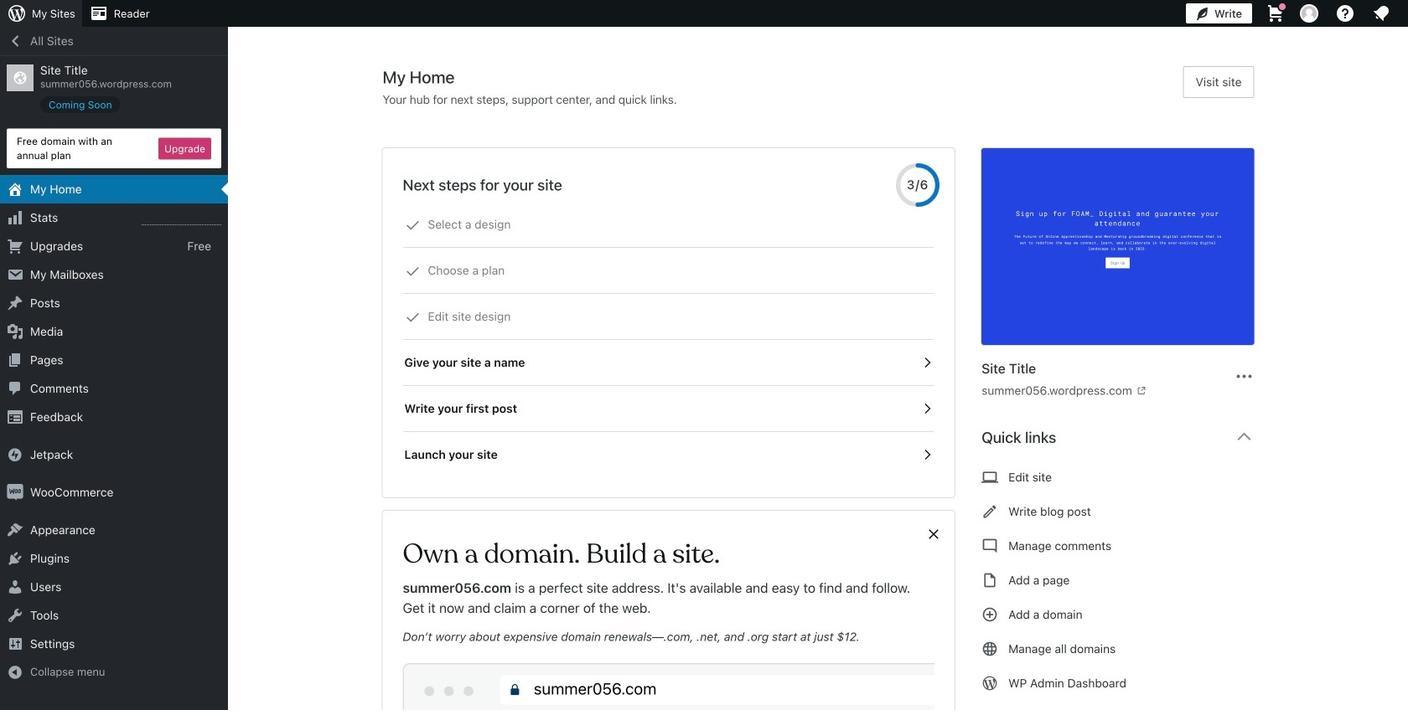 Task type: vqa. For each thing, say whether or not it's contained in the screenshot.
top Task enabled icon
yes



Task type: locate. For each thing, give the bounding box(es) containing it.
2 task complete image from the top
[[405, 264, 420, 279]]

highest hourly views 0 image
[[142, 215, 221, 226]]

launchpad checklist element
[[403, 202, 935, 478]]

0 vertical spatial img image
[[7, 447, 23, 464]]

0 vertical spatial task complete image
[[405, 218, 420, 233]]

1 vertical spatial img image
[[7, 485, 23, 501]]

1 list item from the top
[[1401, 85, 1408, 164]]

my shopping cart image
[[1266, 3, 1286, 23]]

task complete image
[[405, 218, 420, 233], [405, 264, 420, 279], [405, 310, 420, 325]]

1 task complete image from the top
[[405, 218, 420, 233]]

img image
[[7, 447, 23, 464], [7, 485, 23, 501]]

1 vertical spatial task complete image
[[405, 264, 420, 279]]

0 vertical spatial task enabled image
[[920, 355, 935, 370]]

3 task complete image from the top
[[405, 310, 420, 325]]

3 list item from the top
[[1401, 243, 1408, 305]]

2 vertical spatial task enabled image
[[920, 448, 935, 463]]

1 img image from the top
[[7, 447, 23, 464]]

task enabled image
[[920, 355, 935, 370], [920, 401, 935, 417], [920, 448, 935, 463]]

2 img image from the top
[[7, 485, 23, 501]]

manage your notifications image
[[1371, 3, 1391, 23]]

help image
[[1335, 3, 1355, 23]]

2 list item from the top
[[1401, 164, 1408, 243]]

progress bar
[[896, 163, 940, 207]]

2 vertical spatial task complete image
[[405, 310, 420, 325]]

mode_comment image
[[982, 536, 998, 557]]

2 task enabled image from the top
[[920, 401, 935, 417]]

list item
[[1401, 85, 1408, 164], [1401, 164, 1408, 243], [1401, 243, 1408, 305]]

main content
[[383, 66, 1268, 711]]

1 vertical spatial task enabled image
[[920, 401, 935, 417]]



Task type: describe. For each thing, give the bounding box(es) containing it.
my profile image
[[1300, 4, 1318, 23]]

1 task enabled image from the top
[[920, 355, 935, 370]]

edit image
[[982, 502, 998, 522]]

dismiss domain name promotion image
[[926, 525, 941, 545]]

3 task enabled image from the top
[[920, 448, 935, 463]]

laptop image
[[982, 468, 998, 488]]

more options for site site title image
[[1234, 367, 1254, 387]]

insert_drive_file image
[[982, 571, 998, 591]]



